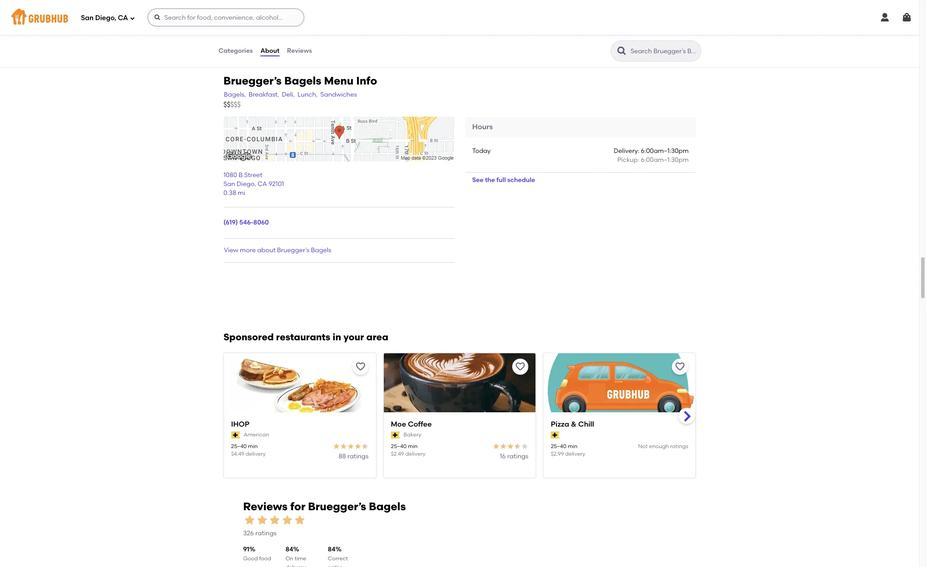 Task type: describe. For each thing, give the bounding box(es) containing it.
326 ratings
[[243, 530, 277, 537]]

save this restaurant button for pizza
[[672, 359, 689, 375]]

ihop
[[231, 420, 250, 429]]

categories button
[[218, 35, 253, 67]]

bakery
[[404, 432, 421, 438]]

$4.49
[[231, 451, 244, 457]]

Search for food, convenience, alcohol... search field
[[148, 9, 304, 26]]

84 on time delivery
[[286, 546, 306, 567]]

ratings right enough
[[670, 443, 689, 450]]

(619)
[[224, 219, 238, 227]]

pizza
[[551, 420, 569, 429]]

91 good food
[[243, 546, 271, 562]]

,
[[255, 180, 256, 188]]

view
[[224, 246, 238, 254]]

1 vertical spatial bruegger's
[[277, 246, 310, 254]]

6:00am–1:30pm for delivery: 6:00am–1:30pm
[[641, 147, 689, 155]]

6:00am–1:30pm for pickup: 6:00am–1:30pm
[[641, 156, 689, 164]]

order
[[328, 565, 342, 567]]

25–40 min $2.49 delivery
[[391, 443, 426, 457]]

good
[[243, 556, 258, 562]]

reviews button
[[287, 35, 313, 67]]

lunch,
[[298, 91, 318, 99]]

see the full schedule button
[[465, 173, 542, 189]]

about button
[[260, 35, 280, 67]]

not
[[638, 443, 648, 450]]

street
[[244, 171, 262, 179]]

sponsored
[[224, 332, 274, 343]]

schedule
[[508, 177, 535, 184]]

save this restaurant image for ihop
[[355, 362, 366, 372]]

correct
[[328, 556, 348, 562]]

25–40 min $2.99 delivery
[[551, 443, 586, 457]]

enough
[[649, 443, 669, 450]]

326
[[243, 530, 254, 537]]

american
[[244, 432, 269, 438]]

delivery:
[[614, 147, 640, 155]]

delivery for moe coffee
[[405, 451, 426, 457]]

reviews for reviews for bruegger's bagels
[[243, 500, 288, 513]]

your
[[344, 332, 364, 343]]

pickup: 6:00am–1:30pm
[[618, 156, 689, 164]]

sponsored restaurants in your area
[[224, 332, 388, 343]]

min for moe coffee
[[408, 443, 418, 450]]

delivery inside 84 on time delivery
[[286, 565, 306, 567]]

moe
[[391, 420, 406, 429]]

$2.99
[[551, 451, 564, 457]]

ca inside main navigation navigation
[[118, 14, 128, 22]]

0 vertical spatial bruegger's
[[224, 74, 282, 87]]

ihop logo image
[[224, 354, 376, 429]]

sandwiches button
[[320, 90, 358, 100]]

pizza & chill
[[551, 420, 594, 429]]

coffee
[[408, 420, 432, 429]]

breakfast, button
[[248, 90, 280, 100]]

91
[[243, 546, 249, 554]]

delivery for pizza & chill
[[565, 451, 586, 457]]

moe coffee logo image
[[384, 354, 536, 429]]

about
[[257, 246, 276, 254]]

1080
[[224, 171, 237, 179]]

menu
[[324, 74, 354, 87]]

see
[[472, 177, 484, 184]]

2 vertical spatial bagels
[[369, 500, 406, 513]]

8060
[[253, 219, 269, 227]]

pizza & chill link
[[551, 420, 689, 430]]

full
[[497, 177, 506, 184]]

84 for 84 on time delivery
[[286, 546, 293, 554]]

pizza & chill logo image
[[544, 354, 696, 429]]

search icon image
[[616, 46, 627, 56]]

time
[[295, 556, 306, 562]]

16 ratings
[[500, 453, 529, 461]]

$$$$$
[[224, 101, 241, 109]]

on
[[286, 556, 293, 562]]

b
[[239, 171, 243, 179]]

the
[[485, 177, 495, 184]]

main navigation navigation
[[0, 0, 920, 35]]

$$
[[224, 101, 230, 109]]

min for ihop
[[248, 443, 258, 450]]

16
[[500, 453, 506, 461]]

categories
[[219, 47, 253, 55]]



Task type: locate. For each thing, give the bounding box(es) containing it.
lunch, button
[[297, 90, 318, 100]]

1 subscription pass image from the left
[[231, 432, 240, 439]]

(619) 546-8060
[[224, 219, 269, 227]]

min
[[248, 443, 258, 450], [408, 443, 418, 450], [568, 443, 578, 450]]

25–40 up $2.99
[[551, 443, 567, 450]]

1 horizontal spatial min
[[408, 443, 418, 450]]

2 84 from the left
[[328, 546, 336, 554]]

1080 b street san diego , ca 92101 0.38 mi
[[224, 171, 284, 197]]

ihop link
[[231, 420, 369, 430]]

2 horizontal spatial min
[[568, 443, 578, 450]]

0 vertical spatial ca
[[118, 14, 128, 22]]

for
[[290, 500, 306, 513]]

bagels, button
[[224, 90, 246, 100]]

min for pizza & chill
[[568, 443, 578, 450]]

subscription pass image down moe
[[391, 432, 400, 439]]

star icon image
[[333, 443, 340, 450], [340, 443, 347, 450], [347, 443, 354, 450], [354, 443, 362, 450], [362, 443, 369, 450], [362, 443, 369, 450], [493, 443, 500, 450], [500, 443, 507, 450], [507, 443, 514, 450], [514, 443, 521, 450], [514, 443, 521, 450], [521, 443, 529, 450], [243, 514, 256, 527], [256, 514, 268, 527], [268, 514, 281, 527], [281, 514, 293, 527], [293, 514, 306, 527]]

sandwiches
[[320, 91, 357, 99]]

min down american
[[248, 443, 258, 450]]

delivery inside 25–40 min $2.49 delivery
[[405, 451, 426, 457]]

0 vertical spatial san
[[81, 14, 94, 22]]

2 vertical spatial bruegger's
[[308, 500, 366, 513]]

min inside 25–40 min $2.49 delivery
[[408, 443, 418, 450]]

1 horizontal spatial subscription pass image
[[391, 432, 400, 439]]

san up 0.38
[[224, 180, 235, 188]]

save this restaurant button
[[353, 359, 369, 375], [512, 359, 529, 375], [672, 359, 689, 375]]

0 horizontal spatial ca
[[118, 14, 128, 22]]

subscription pass image
[[231, 432, 240, 439], [391, 432, 400, 439]]

san inside main navigation navigation
[[81, 14, 94, 22]]

0 horizontal spatial save this restaurant image
[[355, 362, 366, 372]]

reviews for bruegger's bagels
[[243, 500, 406, 513]]

today
[[472, 147, 491, 155]]

info
[[356, 74, 377, 87]]

delivery for ihop
[[246, 451, 266, 457]]

546-
[[239, 219, 253, 227]]

ratings right 326
[[255, 530, 277, 537]]

min inside '25–40 min $2.99 delivery'
[[568, 443, 578, 450]]

diego
[[237, 180, 255, 188]]

25–40 for moe coffee
[[391, 443, 407, 450]]

84 inside 84 on time delivery
[[286, 546, 293, 554]]

92101
[[269, 180, 284, 188]]

view more about bruegger's bagels
[[224, 246, 331, 254]]

reviews right about
[[287, 47, 312, 55]]

delivery
[[246, 451, 266, 457], [405, 451, 426, 457], [565, 451, 586, 457], [286, 565, 306, 567]]

delivery right $2.99
[[565, 451, 586, 457]]

25–40 min $4.49 delivery
[[231, 443, 266, 457]]

2 min from the left
[[408, 443, 418, 450]]

25–40 inside 25–40 min $2.49 delivery
[[391, 443, 407, 450]]

bagels, breakfast, deli, lunch, sandwiches
[[224, 91, 357, 99]]

bruegger's up breakfast,
[[224, 74, 282, 87]]

chill
[[578, 420, 594, 429]]

reviews inside 'button'
[[287, 47, 312, 55]]

0 vertical spatial 6:00am–1:30pm
[[641, 147, 689, 155]]

1 horizontal spatial save this restaurant button
[[512, 359, 529, 375]]

reviews for reviews
[[287, 47, 312, 55]]

0 horizontal spatial min
[[248, 443, 258, 450]]

in
[[333, 332, 341, 343]]

2 subscription pass image from the left
[[391, 432, 400, 439]]

1 horizontal spatial 84
[[328, 546, 336, 554]]

san diego, ca
[[81, 14, 128, 22]]

ratings right 16
[[507, 453, 529, 461]]

save this restaurant button for moe
[[512, 359, 529, 375]]

deli, button
[[281, 90, 295, 100]]

1 vertical spatial reviews
[[243, 500, 288, 513]]

1 save this restaurant button from the left
[[353, 359, 369, 375]]

88 ratings
[[339, 453, 369, 461]]

2 6:00am–1:30pm from the top
[[641, 156, 689, 164]]

3 25–40 from the left
[[551, 443, 567, 450]]

84 up on
[[286, 546, 293, 554]]

25–40 up $2.49 on the left bottom of page
[[391, 443, 407, 450]]

restaurants
[[276, 332, 330, 343]]

0 horizontal spatial 84
[[286, 546, 293, 554]]

1 vertical spatial san
[[224, 180, 235, 188]]

1 84 from the left
[[286, 546, 293, 554]]

1 save this restaurant image from the left
[[355, 362, 366, 372]]

&
[[571, 420, 577, 429]]

delivery inside 25–40 min $4.49 delivery
[[246, 451, 266, 457]]

delivery right '$4.49'
[[246, 451, 266, 457]]

breakfast,
[[249, 91, 279, 99]]

6:00am–1:30pm
[[641, 147, 689, 155], [641, 156, 689, 164]]

see the full schedule
[[472, 177, 535, 184]]

bruegger's right for
[[308, 500, 366, 513]]

25–40 up '$4.49'
[[231, 443, 247, 450]]

san inside 1080 b street san diego , ca 92101 0.38 mi
[[224, 180, 235, 188]]

delivery right $2.49 on the left bottom of page
[[405, 451, 426, 457]]

2 25–40 from the left
[[391, 443, 407, 450]]

san left diego,
[[81, 14, 94, 22]]

bagels
[[284, 74, 321, 87], [311, 246, 331, 254], [369, 500, 406, 513]]

84 for 84 correct order
[[328, 546, 336, 554]]

0 horizontal spatial save this restaurant button
[[353, 359, 369, 375]]

1 horizontal spatial ca
[[258, 180, 267, 188]]

1 min from the left
[[248, 443, 258, 450]]

0 horizontal spatial san
[[81, 14, 94, 22]]

deli,
[[282, 91, 295, 99]]

subscription pass image
[[551, 432, 560, 439]]

1 25–40 from the left
[[231, 443, 247, 450]]

moe coffee
[[391, 420, 432, 429]]

(619) 546-8060 button
[[224, 219, 269, 228]]

25–40 inside '25–40 min $2.99 delivery'
[[551, 443, 567, 450]]

6:00am–1:30pm up pickup: 6:00am–1:30pm at top right
[[641, 147, 689, 155]]

ratings for 326 ratings
[[255, 530, 277, 537]]

2 save this restaurant image from the left
[[675, 362, 686, 372]]

25–40 for pizza & chill
[[551, 443, 567, 450]]

ca right diego,
[[118, 14, 128, 22]]

save this restaurant image
[[355, 362, 366, 372], [675, 362, 686, 372]]

bruegger's right about
[[277, 246, 310, 254]]

hours
[[472, 123, 493, 131]]

subscription pass image for moe coffee
[[391, 432, 400, 439]]

84 correct order
[[328, 546, 348, 567]]

min down pizza & chill
[[568, 443, 578, 450]]

save this restaurant image for pizza & chill
[[675, 362, 686, 372]]

84
[[286, 546, 293, 554], [328, 546, 336, 554]]

2 horizontal spatial save this restaurant button
[[672, 359, 689, 375]]

subscription pass image for ihop
[[231, 432, 240, 439]]

1 horizontal spatial save this restaurant image
[[675, 362, 686, 372]]

25–40 for ihop
[[231, 443, 247, 450]]

84 up correct
[[328, 546, 336, 554]]

ca
[[118, 14, 128, 22], [258, 180, 267, 188]]

0 vertical spatial bagels
[[284, 74, 321, 87]]

san
[[81, 14, 94, 22], [224, 180, 235, 188]]

25–40
[[231, 443, 247, 450], [391, 443, 407, 450], [551, 443, 567, 450]]

3 save this restaurant button from the left
[[672, 359, 689, 375]]

delivery: 6:00am–1:30pm
[[614, 147, 689, 155]]

0 horizontal spatial subscription pass image
[[231, 432, 240, 439]]

$2.49
[[391, 451, 404, 457]]

bruegger's
[[224, 74, 282, 87], [277, 246, 310, 254], [308, 500, 366, 513]]

not enough ratings
[[638, 443, 689, 450]]

ca right ,
[[258, 180, 267, 188]]

ratings right 88 at the bottom of the page
[[348, 453, 369, 461]]

save this restaurant image
[[515, 362, 526, 372]]

more
[[240, 246, 256, 254]]

food
[[259, 556, 271, 562]]

bruegger's bagels menu info
[[224, 74, 377, 87]]

pickup:
[[618, 156, 640, 164]]

2 save this restaurant button from the left
[[512, 359, 529, 375]]

1 vertical spatial 6:00am–1:30pm
[[641, 156, 689, 164]]

delivery down time
[[286, 565, 306, 567]]

25–40 inside 25–40 min $4.49 delivery
[[231, 443, 247, 450]]

84 inside 84 correct order
[[328, 546, 336, 554]]

reviews
[[287, 47, 312, 55], [243, 500, 288, 513]]

svg image
[[880, 12, 891, 23], [902, 12, 913, 23], [154, 14, 161, 21], [130, 15, 135, 21]]

ratings for 88 ratings
[[348, 453, 369, 461]]

1 vertical spatial ca
[[258, 180, 267, 188]]

moe coffee link
[[391, 420, 529, 430]]

delivery inside '25–40 min $2.99 delivery'
[[565, 451, 586, 457]]

1 horizontal spatial san
[[224, 180, 235, 188]]

mi
[[238, 189, 245, 197]]

bagels,
[[224, 91, 246, 99]]

diego,
[[95, 14, 116, 22]]

2 horizontal spatial 25–40
[[551, 443, 567, 450]]

subscription pass image down ihop
[[231, 432, 240, 439]]

min inside 25–40 min $4.49 delivery
[[248, 443, 258, 450]]

ratings for 16 ratings
[[507, 453, 529, 461]]

min down bakery
[[408, 443, 418, 450]]

1 6:00am–1:30pm from the top
[[641, 147, 689, 155]]

88
[[339, 453, 346, 461]]

Search Bruegger's Bagels search field
[[630, 47, 698, 55]]

1 vertical spatial bagels
[[311, 246, 331, 254]]

about
[[261, 47, 280, 55]]

6:00am–1:30pm down the delivery: 6:00am–1:30pm
[[641, 156, 689, 164]]

0 horizontal spatial 25–40
[[231, 443, 247, 450]]

1 horizontal spatial 25–40
[[391, 443, 407, 450]]

ca inside 1080 b street san diego , ca 92101 0.38 mi
[[258, 180, 267, 188]]

reviews up 326 ratings
[[243, 500, 288, 513]]

0 vertical spatial reviews
[[287, 47, 312, 55]]

3 min from the left
[[568, 443, 578, 450]]

area
[[366, 332, 388, 343]]

0.38
[[224, 189, 236, 197]]



Task type: vqa. For each thing, say whether or not it's contained in the screenshot.
wrong in the top left of the page
no



